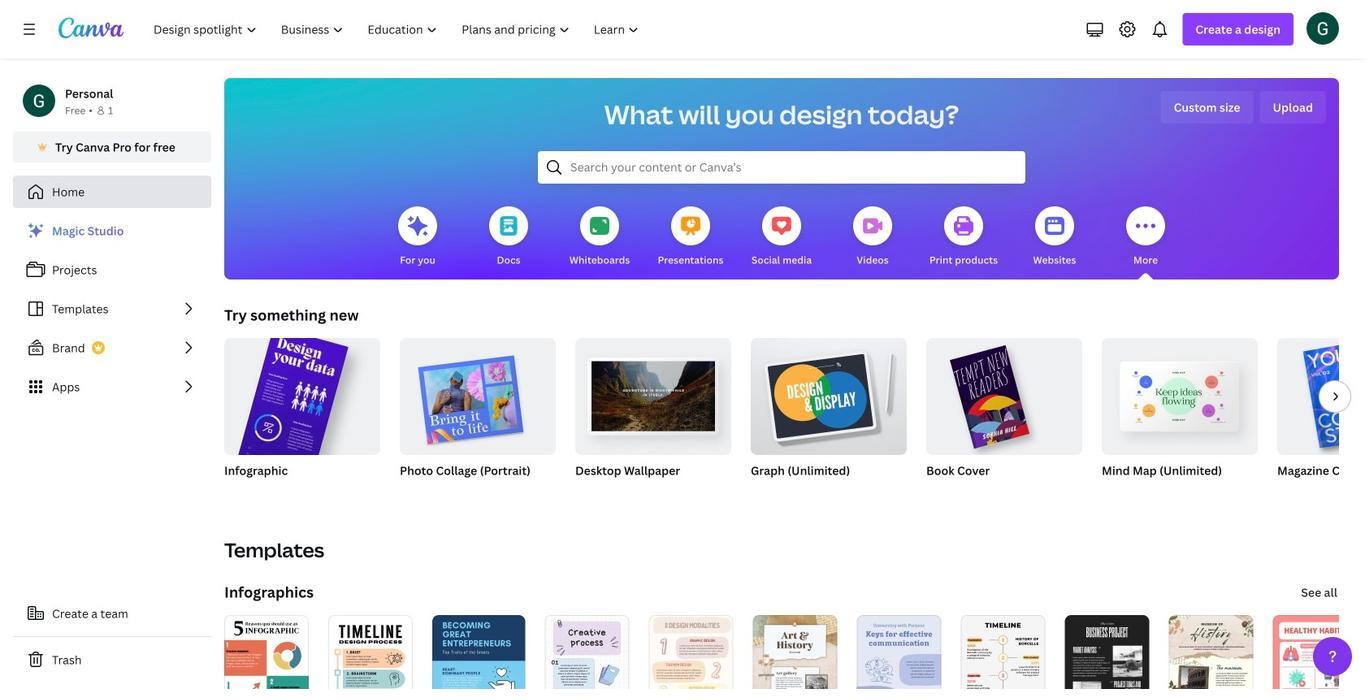 Task type: locate. For each thing, give the bounding box(es) containing it.
list
[[13, 215, 211, 403]]

Search search field
[[571, 152, 993, 183]]

top level navigation element
[[143, 13, 653, 46]]

None search field
[[538, 151, 1026, 184]]

group
[[222, 326, 380, 534], [222, 326, 380, 534], [400, 332, 556, 499], [400, 332, 556, 455], [576, 332, 732, 499], [576, 332, 732, 455], [751, 332, 907, 499], [751, 332, 907, 455], [927, 338, 1083, 499], [927, 338, 1083, 455], [1102, 338, 1258, 499], [1278, 338, 1366, 499]]



Task type: describe. For each thing, give the bounding box(es) containing it.
greg robinson image
[[1307, 12, 1340, 45]]



Task type: vqa. For each thing, say whether or not it's contained in the screenshot.
SEARCH FIELD
yes



